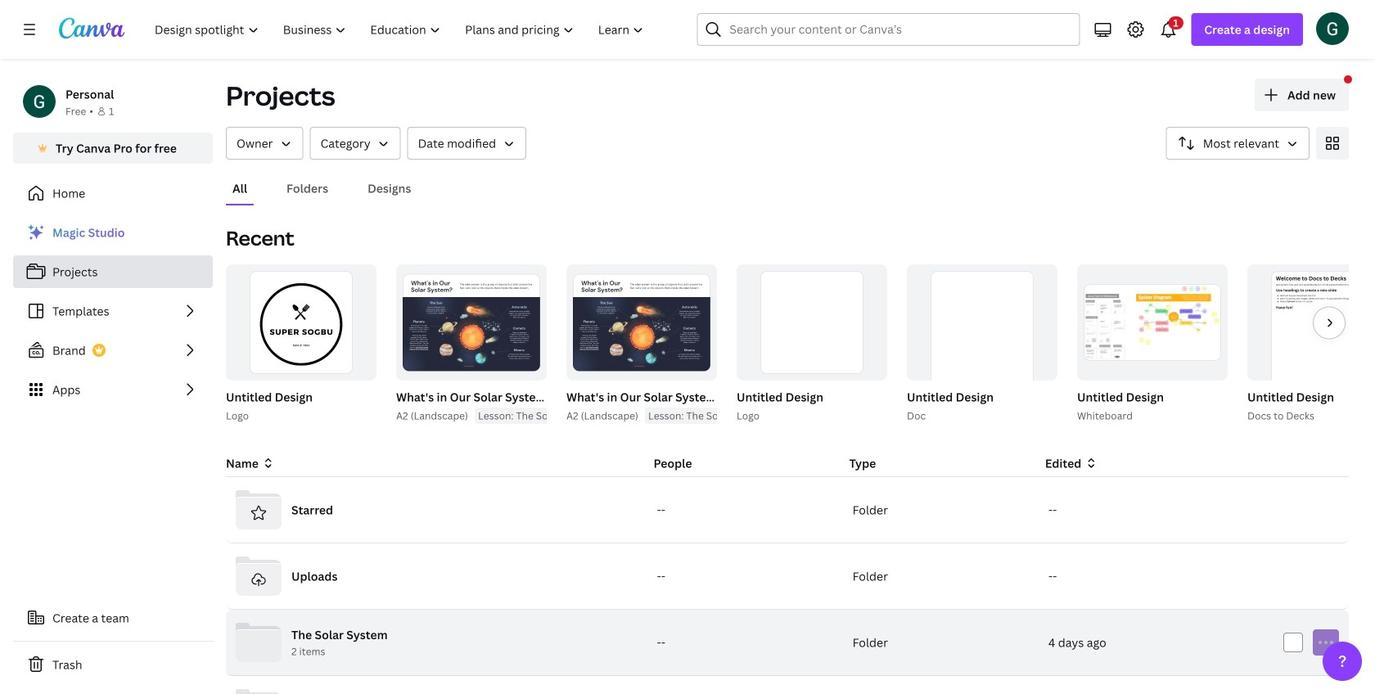 Task type: locate. For each thing, give the bounding box(es) containing it.
5 group from the left
[[563, 264, 775, 424]]

list
[[13, 216, 213, 406]]

None search field
[[697, 13, 1080, 46]]

group
[[223, 264, 377, 424], [226, 264, 377, 381], [393, 264, 605, 424], [396, 264, 547, 381], [563, 264, 775, 424], [567, 264, 717, 381], [734, 264, 887, 424], [737, 264, 887, 381], [904, 264, 1058, 424], [907, 264, 1058, 417], [1074, 264, 1228, 424], [1077, 264, 1228, 381], [1244, 264, 1375, 424], [1248, 264, 1375, 417]]

3 group from the left
[[393, 264, 605, 424]]

10 group from the left
[[907, 264, 1058, 417]]

Sort by button
[[1166, 127, 1310, 160]]

Owner button
[[226, 127, 303, 160]]

greg robinson image
[[1316, 12, 1349, 45]]

6 group from the left
[[567, 264, 717, 381]]

14 group from the left
[[1248, 264, 1375, 417]]

1 group from the left
[[223, 264, 377, 424]]

9 group from the left
[[904, 264, 1058, 424]]

top level navigation element
[[144, 13, 658, 46]]

Search search field
[[730, 14, 1047, 45]]

12 group from the left
[[1077, 264, 1228, 381]]



Task type: describe. For each thing, give the bounding box(es) containing it.
Date modified button
[[407, 127, 527, 160]]

11 group from the left
[[1074, 264, 1228, 424]]

7 group from the left
[[734, 264, 887, 424]]

2 group from the left
[[226, 264, 377, 381]]

13 group from the left
[[1244, 264, 1375, 424]]

8 group from the left
[[737, 264, 887, 381]]

Category button
[[310, 127, 401, 160]]

4 group from the left
[[396, 264, 547, 381]]



Task type: vqa. For each thing, say whether or not it's contained in the screenshot.
Reels within New Podcast Listen Now Instagram Reels Mobile Video by garrykillian
no



